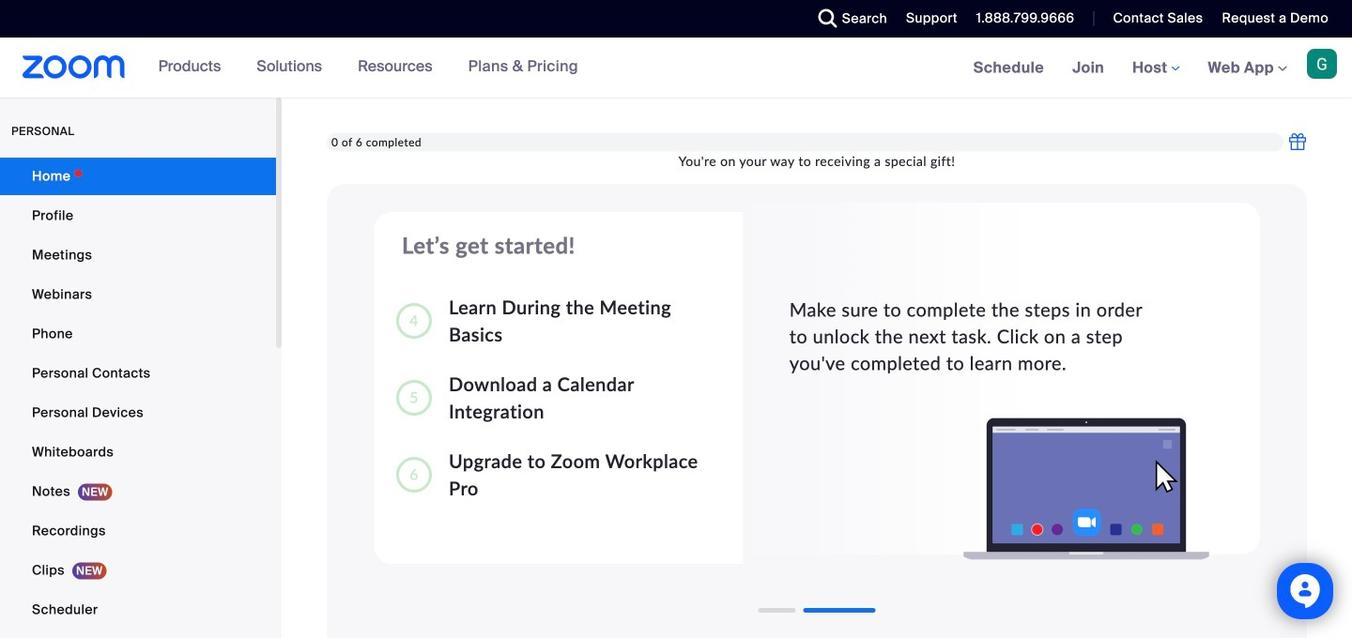 Task type: locate. For each thing, give the bounding box(es) containing it.
profile picture image
[[1307, 49, 1337, 79]]

banner
[[0, 38, 1352, 99]]

meetings navigation
[[959, 38, 1352, 99]]



Task type: describe. For each thing, give the bounding box(es) containing it.
zoom logo image
[[23, 55, 125, 79]]

product information navigation
[[144, 38, 592, 98]]

personal menu menu
[[0, 158, 276, 639]]



Task type: vqa. For each thing, say whether or not it's contained in the screenshot.
Open chat icon
no



